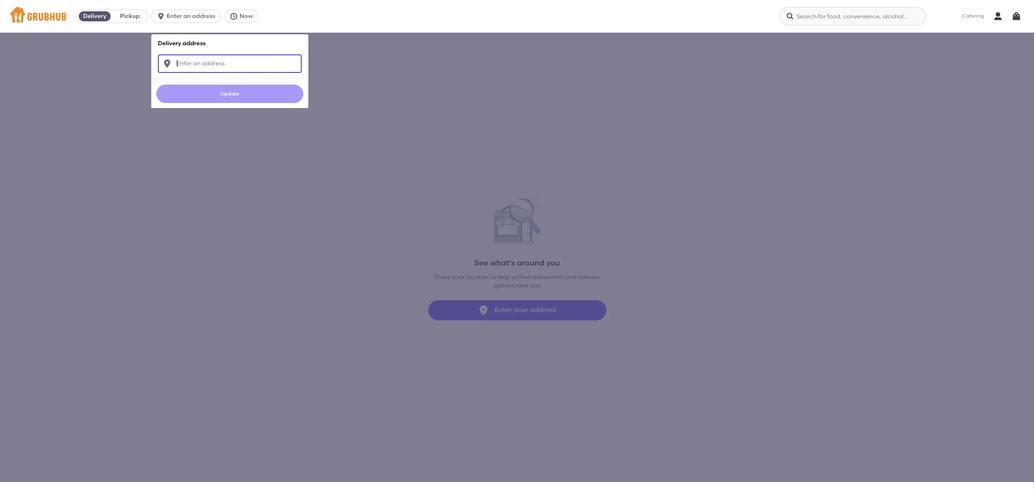 Task type: vqa. For each thing, say whether or not it's contained in the screenshot.
+ related to Calzone
no



Task type: locate. For each thing, give the bounding box(es) containing it.
Enter an address search field
[[158, 54, 302, 73]]

0 horizontal spatial your
[[452, 274, 464, 281]]

0 horizontal spatial enter
[[167, 13, 182, 20]]

0 horizontal spatial you
[[530, 282, 541, 289]]

main navigation navigation
[[0, 0, 1034, 482]]

address down restaurants
[[530, 306, 556, 314]]

0 vertical spatial delivery
[[83, 13, 106, 20]]

delivery inside button
[[83, 13, 106, 20]]

delivery
[[578, 274, 600, 281]]

address down enter an address
[[183, 40, 206, 47]]

1 vertical spatial your
[[514, 306, 528, 314]]

svg image for now
[[230, 12, 238, 21]]

2 vertical spatial address
[[530, 306, 556, 314]]

svg image left now
[[230, 12, 238, 21]]

enter for enter your address
[[495, 306, 512, 314]]

1 horizontal spatial delivery
[[158, 40, 181, 47]]

catering button
[[956, 7, 990, 26]]

catering
[[962, 13, 984, 19]]

1 vertical spatial you
[[530, 282, 541, 289]]

enter inside main navigation navigation
[[167, 13, 182, 20]]

pickup button
[[112, 10, 148, 23]]

your down near
[[514, 306, 528, 314]]

delivery down enter an address button
[[158, 40, 181, 47]]

your inside the share your location to help us find restaurants and delivery options near you
[[452, 274, 464, 281]]

delivery
[[83, 13, 106, 20], [158, 40, 181, 47]]

see what's around you
[[474, 258, 560, 268]]

0 vertical spatial address
[[192, 13, 215, 20]]

delivery for delivery address
[[158, 40, 181, 47]]

address
[[192, 13, 215, 20], [183, 40, 206, 47], [530, 306, 556, 314]]

0 vertical spatial enter
[[167, 13, 182, 20]]

address for enter an address
[[192, 13, 215, 20]]

1 horizontal spatial you
[[546, 258, 560, 268]]

what's
[[490, 258, 515, 268]]

svg image
[[1011, 11, 1021, 21], [786, 12, 795, 21]]

you
[[546, 258, 560, 268], [530, 282, 541, 289]]

address right an
[[192, 13, 215, 20]]

svg image inside enter an address button
[[157, 12, 165, 21]]

enter right position icon
[[495, 306, 512, 314]]

position icon image
[[478, 304, 490, 316]]

svg image down delivery address
[[162, 58, 172, 69]]

1 horizontal spatial enter
[[495, 306, 512, 314]]

0 horizontal spatial delivery
[[83, 13, 106, 20]]

enter
[[167, 13, 182, 20], [495, 306, 512, 314]]

1 horizontal spatial your
[[514, 306, 528, 314]]

1 vertical spatial delivery
[[158, 40, 181, 47]]

svg image left an
[[157, 12, 165, 21]]

svg image for enter an address
[[157, 12, 165, 21]]

svg image
[[157, 12, 165, 21], [230, 12, 238, 21], [162, 58, 172, 69]]

you right near
[[530, 282, 541, 289]]

delivery left pickup
[[83, 13, 106, 20]]

location
[[466, 274, 489, 281]]

your right share
[[452, 274, 464, 281]]

and
[[565, 274, 577, 281]]

options
[[493, 282, 515, 289]]

1 vertical spatial enter
[[495, 306, 512, 314]]

your inside button
[[514, 306, 528, 314]]

svg image inside now button
[[230, 12, 238, 21]]

see
[[474, 258, 488, 268]]

help
[[498, 274, 510, 281]]

enter left an
[[167, 13, 182, 20]]

0 vertical spatial your
[[452, 274, 464, 281]]

you up restaurants
[[546, 258, 560, 268]]

your
[[452, 274, 464, 281], [514, 306, 528, 314]]



Task type: describe. For each thing, give the bounding box(es) containing it.
0 vertical spatial you
[[546, 258, 560, 268]]

around
[[517, 258, 544, 268]]

enter for enter an address
[[167, 13, 182, 20]]

enter an address
[[167, 13, 215, 20]]

update button
[[156, 84, 303, 103]]

restaurants
[[531, 274, 564, 281]]

share your location to help us find restaurants and delivery options near you
[[434, 274, 600, 289]]

update
[[220, 91, 239, 97]]

share
[[434, 274, 451, 281]]

your for enter
[[514, 306, 528, 314]]

enter your address button
[[428, 300, 606, 320]]

find
[[519, 274, 530, 281]]

enter an address button
[[151, 10, 224, 23]]

now
[[240, 13, 253, 20]]

to
[[490, 274, 496, 281]]

delivery for delivery
[[83, 13, 106, 20]]

near
[[516, 282, 529, 289]]

your for share
[[452, 274, 464, 281]]

1 horizontal spatial svg image
[[1011, 11, 1021, 21]]

delivery button
[[77, 10, 112, 23]]

now button
[[224, 10, 262, 23]]

0 horizontal spatial svg image
[[786, 12, 795, 21]]

an
[[183, 13, 191, 20]]

1 vertical spatial address
[[183, 40, 206, 47]]

delivery address
[[158, 40, 206, 47]]

enter your address
[[495, 306, 556, 314]]

pickup
[[120, 13, 140, 20]]

you inside the share your location to help us find restaurants and delivery options near you
[[530, 282, 541, 289]]

address for enter your address
[[530, 306, 556, 314]]

us
[[511, 274, 518, 281]]



